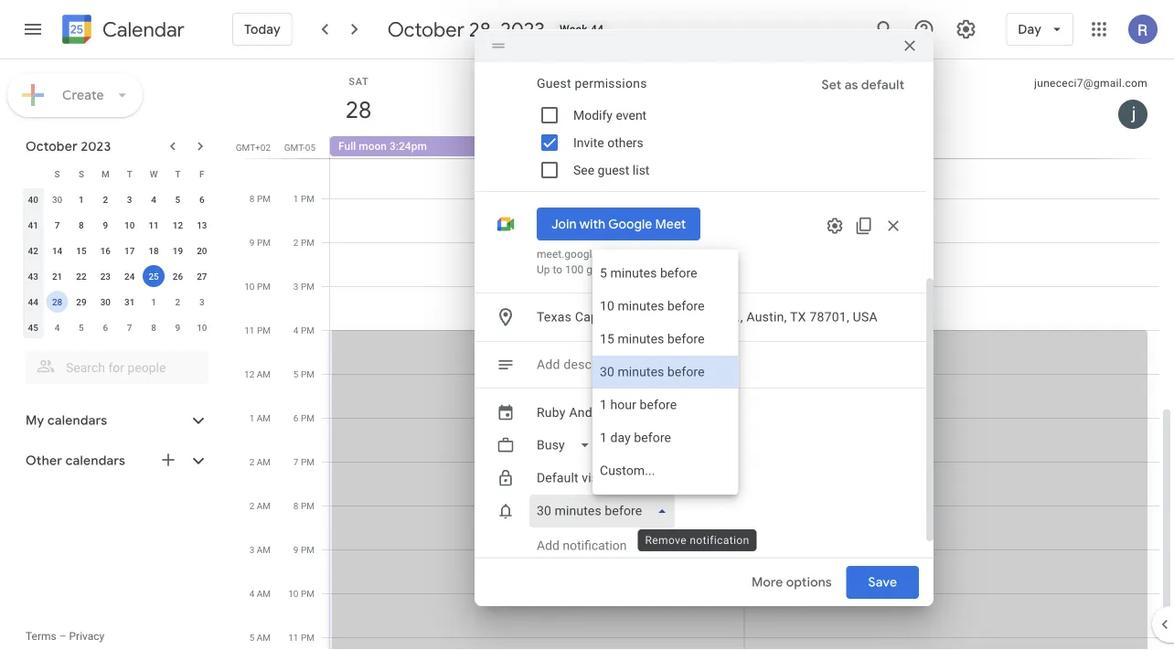 Task type: locate. For each thing, give the bounding box(es) containing it.
2023 up 'm'
[[81, 138, 111, 155]]

2 right the november 1 element
[[175, 296, 180, 307]]

0 horizontal spatial 30
[[52, 194, 62, 205]]

8 left november 9 element on the left
[[151, 322, 156, 333]]

0 vertical spatial 30
[[52, 194, 62, 205]]

full moon 3:24pm button
[[330, 136, 733, 156]]

4 for 4 pm
[[293, 325, 299, 336]]

1 for the november 1 element
[[151, 296, 156, 307]]

1 for 1 am
[[249, 412, 254, 423]]

add inside button
[[537, 538, 560, 553]]

connections
[[616, 263, 676, 276]]

6 left november 7 element
[[103, 322, 108, 333]]

am down '4 am'
[[257, 632, 271, 643]]

18 element
[[143, 240, 165, 262]]

notification left remove
[[563, 538, 627, 553]]

6 row from the top
[[21, 289, 214, 315]]

0 horizontal spatial 12
[[173, 220, 183, 230]]

9 right 20 "element" at the top of page
[[250, 237, 255, 248]]

2 vertical spatial 12
[[244, 369, 255, 380]]

8 down the gmt+02
[[250, 193, 255, 204]]

1 horizontal spatial 28
[[344, 95, 370, 125]]

moon
[[359, 140, 387, 153]]

option up congress
[[593, 257, 738, 290]]

or
[[633, 357, 645, 372]]

1 horizontal spatial october
[[388, 16, 465, 42]]

7 right '41'
[[55, 220, 60, 230]]

notification
[[690, 534, 750, 547], [563, 538, 627, 553]]

october for october 28, 2023
[[388, 16, 465, 42]]

calendars for other calendars
[[66, 453, 125, 469]]

1 vertical spatial 10 pm
[[288, 588, 315, 599]]

option up or
[[593, 323, 738, 356]]

0 horizontal spatial 44
[[28, 296, 38, 307]]

1 down 12 pm
[[293, 193, 299, 204]]

ruby
[[537, 405, 566, 420]]

None field
[[530, 429, 605, 462], [530, 462, 669, 495], [530, 495, 683, 528], [530, 429, 605, 462], [530, 462, 669, 495], [530, 495, 683, 528]]

12 left 05
[[288, 149, 299, 160]]

3 am
[[249, 544, 271, 555]]

1 left november 2 element
[[151, 296, 156, 307]]

28 column header
[[330, 59, 745, 136]]

terms – privacy
[[26, 630, 105, 643]]

8 pm
[[250, 193, 271, 204], [293, 500, 315, 511]]

30 right 40
[[52, 194, 62, 205]]

6 inside 28 grid
[[293, 412, 299, 423]]

november 5 element
[[70, 316, 92, 338]]

9
[[103, 220, 108, 230], [250, 237, 255, 248], [175, 322, 180, 333], [293, 544, 299, 555]]

0 vertical spatial 11 pm
[[244, 325, 271, 336]]

12 up "1 am"
[[244, 369, 255, 380]]

15 element
[[70, 240, 92, 262]]

won
[[673, 248, 694, 261]]

2 am
[[249, 456, 271, 467], [249, 500, 271, 511]]

1 horizontal spatial notification
[[690, 534, 750, 547]]

create
[[62, 87, 104, 103]]

6 am from the top
[[257, 588, 271, 599]]

7 left november 8 element
[[127, 322, 132, 333]]

4 down 3 pm
[[293, 325, 299, 336]]

see
[[573, 162, 595, 177]]

1 horizontal spatial 7 pm
[[293, 456, 315, 467]]

4 up the "5 am"
[[249, 588, 254, 599]]

0 vertical spatial 2023
[[500, 16, 545, 42]]

None search field
[[0, 344, 227, 384]]

option down congress
[[593, 356, 738, 389]]

am down "1 am"
[[257, 456, 271, 467]]

1 vertical spatial october
[[26, 138, 78, 155]]

november 4 element
[[46, 316, 68, 338]]

0 vertical spatial 44
[[591, 23, 604, 36]]

44 right week
[[591, 23, 604, 36]]

2 add from the top
[[537, 538, 560, 553]]

sat
[[349, 75, 369, 87]]

43
[[28, 271, 38, 282]]

november 6 element
[[94, 316, 116, 338]]

guest
[[598, 162, 630, 177], [587, 263, 614, 276]]

0 horizontal spatial 2023
[[81, 138, 111, 155]]

1 right september 30 element at the left top of the page
[[79, 194, 84, 205]]

1 add from the top
[[537, 357, 560, 372]]

calendars up other calendars
[[47, 412, 107, 429]]

group
[[530, 69, 912, 184]]

calendars down my calendars dropdown button
[[66, 453, 125, 469]]

10 pm right '4 am'
[[288, 588, 315, 599]]

2 option from the top
[[593, 290, 738, 323]]

2 horizontal spatial 12
[[288, 149, 299, 160]]

30 element
[[94, 291, 116, 313]]

1 horizontal spatial 12
[[244, 369, 255, 380]]

october 28, 2023
[[388, 16, 545, 42]]

25, today element
[[143, 265, 165, 287]]

2 horizontal spatial 11
[[288, 632, 299, 643]]

meet.google.com/vrk-
[[537, 248, 645, 261]]

5 am
[[249, 632, 271, 643]]

0 horizontal spatial 6
[[103, 322, 108, 333]]

guest down the meet.google.com/vrk-
[[587, 263, 614, 276]]

list
[[633, 162, 650, 177]]

7 pm down the 6 pm
[[293, 456, 315, 467]]

1 horizontal spatial 10 pm
[[288, 588, 315, 599]]

1 vertical spatial 28
[[52, 296, 62, 307]]

t right w
[[175, 168, 181, 179]]

10 left 11 element
[[124, 220, 135, 230]]

am up 3 am
[[257, 500, 271, 511]]

modify
[[573, 107, 613, 123]]

0 vertical spatial 2 am
[[249, 456, 271, 467]]

11 right 10 element
[[149, 220, 159, 230]]

1 horizontal spatial s
[[79, 168, 84, 179]]

11 up 12 am
[[244, 325, 255, 336]]

am
[[257, 369, 271, 380], [257, 412, 271, 423], [257, 456, 271, 467], [257, 500, 271, 511], [257, 544, 271, 555], [257, 588, 271, 599], [257, 632, 271, 643]]

4 for 4 am
[[249, 588, 254, 599]]

11 pm right the "5 am"
[[288, 632, 315, 643]]

1 s from the left
[[54, 168, 60, 179]]

5 option from the top
[[593, 389, 738, 422]]

texas capitol, 1100 congress ave., austin, tx 78701, usa
[[537, 310, 878, 325]]

october left 28,
[[388, 16, 465, 42]]

join
[[551, 216, 577, 232]]

3 inside november 3 element
[[199, 296, 205, 307]]

4 row from the top
[[21, 238, 214, 263]]

28 inside "cell"
[[52, 296, 62, 307]]

9 pm right 3 am
[[293, 544, 315, 555]]

1 vertical spatial calendars
[[66, 453, 125, 469]]

notification right remove
[[690, 534, 750, 547]]

21 element
[[46, 265, 68, 287]]

0 vertical spatial add
[[537, 357, 560, 372]]

row
[[21, 161, 214, 187], [21, 187, 214, 212], [21, 212, 214, 238], [21, 238, 214, 263], [21, 263, 214, 289], [21, 289, 214, 315], [21, 315, 214, 340]]

1 vertical spatial 2 am
[[249, 500, 271, 511]]

10 element
[[119, 214, 141, 236]]

option down or
[[593, 389, 738, 422]]

1 am
[[249, 412, 271, 423]]

28 left 29
[[52, 296, 62, 307]]

41
[[28, 220, 38, 230]]

6 down f at the top of the page
[[199, 194, 205, 205]]

11 pm up 12 am
[[244, 325, 271, 336]]

14
[[52, 245, 62, 256]]

s up september 30 element at the left top of the page
[[54, 168, 60, 179]]

6 right "1 am"
[[293, 412, 299, 423]]

0 vertical spatial 8 pm
[[250, 193, 271, 204]]

permissions
[[575, 75, 647, 91]]

28 grid
[[234, 59, 1174, 650]]

1 horizontal spatial 11
[[244, 325, 255, 336]]

1 vertical spatial 8 pm
[[293, 500, 315, 511]]

8 pm left 1 pm
[[250, 193, 271, 204]]

am left 5 pm
[[257, 369, 271, 380]]

3 right november 2 element
[[199, 296, 205, 307]]

0 vertical spatial 6
[[199, 194, 205, 205]]

junececi7@gmail.com
[[1034, 77, 1148, 90]]

2 down "1 am"
[[249, 456, 254, 467]]

november 2 element
[[167, 291, 189, 313]]

option up remove
[[593, 455, 738, 487]]

privacy
[[69, 630, 105, 643]]

1 vertical spatial 9 pm
[[293, 544, 315, 555]]

12 for 12
[[173, 220, 183, 230]]

option down anderson
[[593, 422, 738, 455]]

1 vertical spatial 7 pm
[[293, 456, 315, 467]]

0 vertical spatial 9 pm
[[250, 237, 271, 248]]

12
[[288, 149, 299, 160], [173, 220, 183, 230], [244, 369, 255, 380]]

30 for september 30 element at the left top of the page
[[52, 194, 62, 205]]

5 pm
[[293, 369, 315, 380]]

2 vertical spatial 6
[[293, 412, 299, 423]]

1 horizontal spatial 2023
[[500, 16, 545, 42]]

9 pm left 2 pm
[[250, 237, 271, 248]]

17
[[124, 245, 135, 256]]

row group
[[21, 187, 214, 340]]

3
[[127, 194, 132, 205], [293, 281, 299, 292], [199, 296, 205, 307], [249, 544, 254, 555]]

guest inside group
[[598, 162, 630, 177]]

28
[[344, 95, 370, 125], [52, 296, 62, 307]]

3 row from the top
[[21, 212, 214, 238]]

add notification
[[537, 538, 627, 553]]

0 vertical spatial october
[[388, 16, 465, 42]]

october 2023 grid
[[17, 161, 214, 340]]

3 up 4 pm
[[293, 281, 299, 292]]

3 for november 3 element
[[199, 296, 205, 307]]

0 horizontal spatial 10 pm
[[244, 281, 271, 292]]

30 right 29 element
[[100, 296, 111, 307]]

row containing 44
[[21, 289, 214, 315]]

2 horizontal spatial 6
[[293, 412, 299, 423]]

11 inside row
[[149, 220, 159, 230]]

0 horizontal spatial s
[[54, 168, 60, 179]]

notification list box
[[593, 250, 738, 495]]

0 vertical spatial 7 pm
[[250, 149, 271, 160]]

calendars inside dropdown button
[[66, 453, 125, 469]]

5 right 12 am
[[293, 369, 299, 380]]

meet
[[655, 216, 686, 232]]

1 horizontal spatial 9 pm
[[293, 544, 315, 555]]

1
[[293, 193, 299, 204], [79, 194, 84, 205], [151, 296, 156, 307], [249, 412, 254, 423]]

28 down sat
[[344, 95, 370, 125]]

other calendars button
[[4, 446, 227, 476]]

5 for 5 pm
[[293, 369, 299, 380]]

calendars
[[47, 412, 107, 429], [66, 453, 125, 469]]

option
[[593, 257, 738, 290], [593, 290, 738, 323], [593, 323, 738, 356], [593, 356, 738, 389], [593, 389, 738, 422], [593, 422, 738, 455], [593, 455, 738, 487]]

default
[[861, 77, 905, 93]]

october up september 30 element at the left top of the page
[[26, 138, 78, 155]]

10 pm left 3 pm
[[244, 281, 271, 292]]

other calendars
[[26, 453, 125, 469]]

full moon 3:24pm row
[[322, 136, 1174, 158]]

ave.,
[[715, 310, 743, 325]]

october
[[388, 16, 465, 42], [26, 138, 78, 155]]

other
[[26, 453, 62, 469]]

7 option from the top
[[593, 455, 738, 487]]

austin,
[[747, 310, 787, 325]]

23
[[100, 271, 111, 282]]

1 horizontal spatial 30
[[100, 296, 111, 307]]

10 pm
[[244, 281, 271, 292], [288, 588, 315, 599]]

0 horizontal spatial 8 pm
[[250, 193, 271, 204]]

0 vertical spatial guest
[[598, 162, 630, 177]]

0 horizontal spatial october
[[26, 138, 78, 155]]

8 up 15 element
[[79, 220, 84, 230]]

5 right november 4 "element"
[[79, 322, 84, 333]]

0 horizontal spatial 28
[[52, 296, 62, 307]]

0 horizontal spatial t
[[127, 168, 132, 179]]

11 pm
[[244, 325, 271, 336], [288, 632, 315, 643]]

20 element
[[191, 240, 213, 262]]

row group containing 40
[[21, 187, 214, 340]]

0 horizontal spatial 7 pm
[[250, 149, 271, 160]]

2 am up 3 am
[[249, 500, 271, 511]]

main drawer image
[[22, 18, 44, 40]]

1 pm
[[293, 193, 315, 204]]

1100
[[623, 310, 653, 325]]

29
[[76, 296, 87, 307]]

am up '4 am'
[[257, 544, 271, 555]]

1 row from the top
[[21, 161, 214, 187]]

3 up '4 am'
[[249, 544, 254, 555]]

2 vertical spatial 11
[[288, 632, 299, 643]]

1 horizontal spatial 44
[[591, 23, 604, 36]]

0 vertical spatial 12
[[288, 149, 299, 160]]

pm
[[257, 149, 271, 160], [301, 149, 315, 160], [257, 193, 271, 204], [301, 193, 315, 204], [257, 237, 271, 248], [301, 237, 315, 248], [257, 281, 271, 292], [301, 281, 315, 292], [257, 325, 271, 336], [301, 325, 315, 336], [301, 369, 315, 380], [301, 412, 315, 423], [301, 456, 315, 467], [301, 500, 315, 511], [301, 544, 315, 555], [301, 588, 315, 599], [301, 632, 315, 643]]

30 for 30 element
[[100, 296, 111, 307]]

2023
[[500, 16, 545, 42], [81, 138, 111, 155]]

am left the 6 pm
[[257, 412, 271, 423]]

t left w
[[127, 168, 132, 179]]

4 left november 5 element
[[55, 322, 60, 333]]

notification for add notification
[[563, 538, 627, 553]]

2 inside november 2 element
[[175, 296, 180, 307]]

0 vertical spatial 11
[[149, 220, 159, 230]]

6 pm
[[293, 412, 315, 423]]

10
[[124, 220, 135, 230], [244, 281, 255, 292], [197, 322, 207, 333], [288, 588, 299, 599]]

8 pm down the 6 pm
[[293, 500, 315, 511]]

option down the 'connections'
[[593, 290, 738, 323]]

1 horizontal spatial 6
[[199, 194, 205, 205]]

28 inside column header
[[344, 95, 370, 125]]

2 pm
[[293, 237, 315, 248]]

october for october 2023
[[26, 138, 78, 155]]

0 horizontal spatial 11
[[149, 220, 159, 230]]

0 vertical spatial calendars
[[47, 412, 107, 429]]

2023 right 28,
[[500, 16, 545, 42]]

1 vertical spatial guest
[[587, 263, 614, 276]]

12 right 11 element
[[173, 220, 183, 230]]

add other calendars image
[[159, 451, 177, 469]]

1 vertical spatial 44
[[28, 296, 38, 307]]

notification inside button
[[563, 538, 627, 553]]

1 vertical spatial 12
[[173, 220, 183, 230]]

21
[[52, 271, 62, 282]]

calendar
[[102, 17, 185, 43]]

am up the "5 am"
[[257, 588, 271, 599]]

12 element
[[167, 214, 189, 236]]

2 am down "1 am"
[[249, 456, 271, 467]]

30
[[52, 194, 62, 205], [100, 296, 111, 307]]

0 horizontal spatial notification
[[563, 538, 627, 553]]

1 down 12 am
[[249, 412, 254, 423]]

5 down '4 am'
[[249, 632, 254, 643]]

10 right '4 am'
[[288, 588, 299, 599]]

calendars inside dropdown button
[[47, 412, 107, 429]]

1 vertical spatial 11
[[244, 325, 255, 336]]

1 vertical spatial 6
[[103, 322, 108, 333]]

t
[[127, 168, 132, 179], [175, 168, 181, 179]]

1 vertical spatial 11 pm
[[288, 632, 315, 643]]

2 row from the top
[[21, 187, 214, 212]]

5 row from the top
[[21, 263, 214, 289]]

7 pm left gmt-
[[250, 149, 271, 160]]

12 inside 12 element
[[173, 220, 183, 230]]

4 inside "element"
[[55, 322, 60, 333]]

1 horizontal spatial t
[[175, 168, 181, 179]]

0 vertical spatial 28
[[344, 95, 370, 125]]

44 left 28 element
[[28, 296, 38, 307]]

s left 'm'
[[79, 168, 84, 179]]

4
[[151, 194, 156, 205], [55, 322, 60, 333], [293, 325, 299, 336], [249, 588, 254, 599]]

1 vertical spatial 30
[[100, 296, 111, 307]]

8
[[250, 193, 255, 204], [79, 220, 84, 230], [151, 322, 156, 333], [293, 500, 299, 511]]

guest left list
[[598, 162, 630, 177]]

4 up 11 element
[[151, 194, 156, 205]]

google
[[608, 216, 652, 232]]

7 row from the top
[[21, 315, 214, 340]]

11 right the "5 am"
[[288, 632, 299, 643]]

2 am from the top
[[257, 412, 271, 423]]

1 vertical spatial add
[[537, 538, 560, 553]]



Task type: describe. For each thing, give the bounding box(es) containing it.
24 element
[[119, 265, 141, 287]]

row containing 45
[[21, 315, 214, 340]]

my
[[26, 412, 44, 429]]

ruby anderson
[[537, 405, 626, 420]]

44 inside row
[[28, 296, 38, 307]]

guest permissions
[[537, 75, 647, 91]]

texas capitol, 1100 congress ave., austin, tx 78701, usa button
[[530, 301, 912, 334]]

22
[[76, 271, 87, 282]]

18
[[149, 245, 159, 256]]

privacy link
[[69, 630, 105, 643]]

guest
[[537, 75, 571, 91]]

14 element
[[46, 240, 68, 262]]

28,
[[469, 16, 496, 42]]

calendars for my calendars
[[47, 412, 107, 429]]

november 10 element
[[191, 316, 213, 338]]

100
[[565, 263, 584, 276]]

full moon 3:24pm
[[338, 140, 427, 153]]

invite
[[573, 135, 604, 150]]

4 am from the top
[[257, 500, 271, 511]]

31 element
[[119, 291, 141, 313]]

12 for 12 am
[[244, 369, 255, 380]]

my calendars button
[[4, 406, 227, 435]]

sat 28
[[344, 75, 370, 125]]

13 element
[[191, 214, 213, 236]]

w
[[150, 168, 158, 179]]

row containing 42
[[21, 238, 214, 263]]

12 am
[[244, 369, 271, 380]]

28 element
[[46, 291, 68, 313]]

22 element
[[70, 265, 92, 287]]

11 element
[[143, 214, 165, 236]]

guest inside meet.google.com/vrk-yqew-won up to 100 guest connections
[[587, 263, 614, 276]]

gmt-
[[284, 142, 305, 153]]

description
[[564, 357, 630, 372]]

create button
[[7, 73, 143, 117]]

usa
[[853, 310, 878, 325]]

25 cell
[[142, 263, 166, 289]]

9 left 10 element
[[103, 220, 108, 230]]

september 30 element
[[46, 188, 68, 210]]

10 right november 9 element on the left
[[197, 322, 207, 333]]

4 for november 4 "element"
[[55, 322, 60, 333]]

0 vertical spatial 10 pm
[[244, 281, 271, 292]]

5 am from the top
[[257, 544, 271, 555]]

gmt+02
[[236, 142, 271, 153]]

week
[[560, 23, 588, 36]]

3 for 3 pm
[[293, 281, 299, 292]]

meet.google.com/vrk-yqew-won up to 100 guest connections
[[537, 248, 694, 276]]

notification for remove notification
[[690, 534, 750, 547]]

2 t from the left
[[175, 168, 181, 179]]

42
[[28, 245, 38, 256]]

6 option from the top
[[593, 422, 738, 455]]

7 am from the top
[[257, 632, 271, 643]]

0 horizontal spatial 9 pm
[[250, 237, 271, 248]]

full
[[338, 140, 356, 153]]

10 right 27 element
[[244, 281, 255, 292]]

12 for 12 pm
[[288, 149, 299, 160]]

calendar heading
[[99, 17, 185, 43]]

05
[[305, 142, 316, 153]]

25
[[149, 271, 159, 282]]

f
[[199, 168, 204, 179]]

1 2 am from the top
[[249, 456, 271, 467]]

4 pm
[[293, 325, 315, 336]]

to
[[553, 263, 563, 276]]

day button
[[1006, 7, 1074, 51]]

row containing 41
[[21, 212, 214, 238]]

20
[[197, 245, 207, 256]]

set as default
[[822, 77, 905, 93]]

day
[[1018, 21, 1042, 37]]

12 pm
[[288, 149, 315, 160]]

with
[[580, 216, 606, 232]]

19 element
[[167, 240, 189, 262]]

3 up 10 element
[[127, 194, 132, 205]]

capitol,
[[575, 310, 620, 325]]

set
[[822, 77, 842, 93]]

anderson
[[569, 405, 626, 420]]

3 am from the top
[[257, 456, 271, 467]]

17 element
[[119, 240, 141, 262]]

28 cell
[[45, 289, 69, 315]]

join with google meet link
[[537, 208, 701, 241]]

3 option from the top
[[593, 323, 738, 356]]

add notification button
[[530, 524, 634, 568]]

16 element
[[94, 240, 116, 262]]

terms link
[[26, 630, 56, 643]]

Search for people text field
[[37, 351, 198, 384]]

gmt-05
[[284, 142, 316, 153]]

7 left gmt-
[[250, 149, 255, 160]]

2 2 am from the top
[[249, 500, 271, 511]]

7 down the 6 pm
[[293, 456, 299, 467]]

1 horizontal spatial 11 pm
[[288, 632, 315, 643]]

8 down the 6 pm
[[293, 500, 299, 511]]

november 3 element
[[191, 291, 213, 313]]

yqew-
[[645, 248, 673, 261]]

november 8 element
[[143, 316, 165, 338]]

as
[[845, 77, 858, 93]]

27 element
[[191, 265, 213, 287]]

5 up 12 element
[[175, 194, 180, 205]]

add for add notification
[[537, 538, 560, 553]]

3 pm
[[293, 281, 315, 292]]

remove notification
[[645, 534, 750, 547]]

week 44
[[560, 23, 604, 36]]

31
[[124, 296, 135, 307]]

others
[[607, 135, 644, 150]]

9 right november 8 element
[[175, 322, 180, 333]]

6 for 6 pm
[[293, 412, 299, 423]]

4 am
[[249, 588, 271, 599]]

row containing 40
[[21, 187, 214, 212]]

2 up 3 am
[[249, 500, 254, 511]]

19
[[173, 245, 183, 256]]

1 vertical spatial 2023
[[81, 138, 111, 155]]

2 down 1 pm
[[293, 237, 299, 248]]

26
[[173, 271, 183, 282]]

26 element
[[167, 265, 189, 287]]

terms
[[26, 630, 56, 643]]

9 right 3 am
[[293, 544, 299, 555]]

congress
[[656, 310, 712, 325]]

calendar element
[[59, 11, 185, 51]]

2 s from the left
[[79, 168, 84, 179]]

november 7 element
[[119, 316, 141, 338]]

3 for 3 am
[[249, 544, 254, 555]]

october 2023
[[26, 138, 111, 155]]

1 am from the top
[[257, 369, 271, 380]]

tx
[[790, 310, 806, 325]]

group containing guest permissions
[[530, 69, 912, 184]]

6 for november 6 element at the left of page
[[103, 322, 108, 333]]

up
[[537, 263, 550, 276]]

add for add description or
[[537, 357, 560, 372]]

–
[[59, 630, 66, 643]]

15
[[76, 245, 87, 256]]

today
[[244, 21, 281, 37]]

november 9 element
[[167, 316, 189, 338]]

29 element
[[70, 291, 92, 313]]

7 inside november 7 element
[[127, 322, 132, 333]]

16
[[100, 245, 111, 256]]

1 horizontal spatial 8 pm
[[293, 500, 315, 511]]

invite others
[[573, 135, 644, 150]]

23 element
[[94, 265, 116, 287]]

november 1 element
[[143, 291, 165, 313]]

1 t from the left
[[127, 168, 132, 179]]

5 for november 5 element
[[79, 322, 84, 333]]

78701,
[[810, 310, 850, 325]]

row group inside october 2023 grid
[[21, 187, 214, 340]]

2 down 'm'
[[103, 194, 108, 205]]

event
[[616, 107, 647, 123]]

modify event
[[573, 107, 647, 123]]

1 for 1 pm
[[293, 193, 299, 204]]

40
[[28, 194, 38, 205]]

13
[[197, 220, 207, 230]]

remove
[[645, 534, 687, 547]]

1 option from the top
[[593, 257, 738, 290]]

27
[[197, 271, 207, 282]]

row containing 43
[[21, 263, 214, 289]]

45
[[28, 322, 38, 333]]

set as default button
[[814, 69, 912, 102]]

settings menu image
[[955, 18, 977, 40]]

4 option from the top
[[593, 356, 738, 389]]

saturday, october 28 element
[[337, 89, 380, 131]]

row containing s
[[21, 161, 214, 187]]

0 horizontal spatial 11 pm
[[244, 325, 271, 336]]

5 for 5 am
[[249, 632, 254, 643]]



Task type: vqa. For each thing, say whether or not it's contained in the screenshot.
the November 1 'Element'
yes



